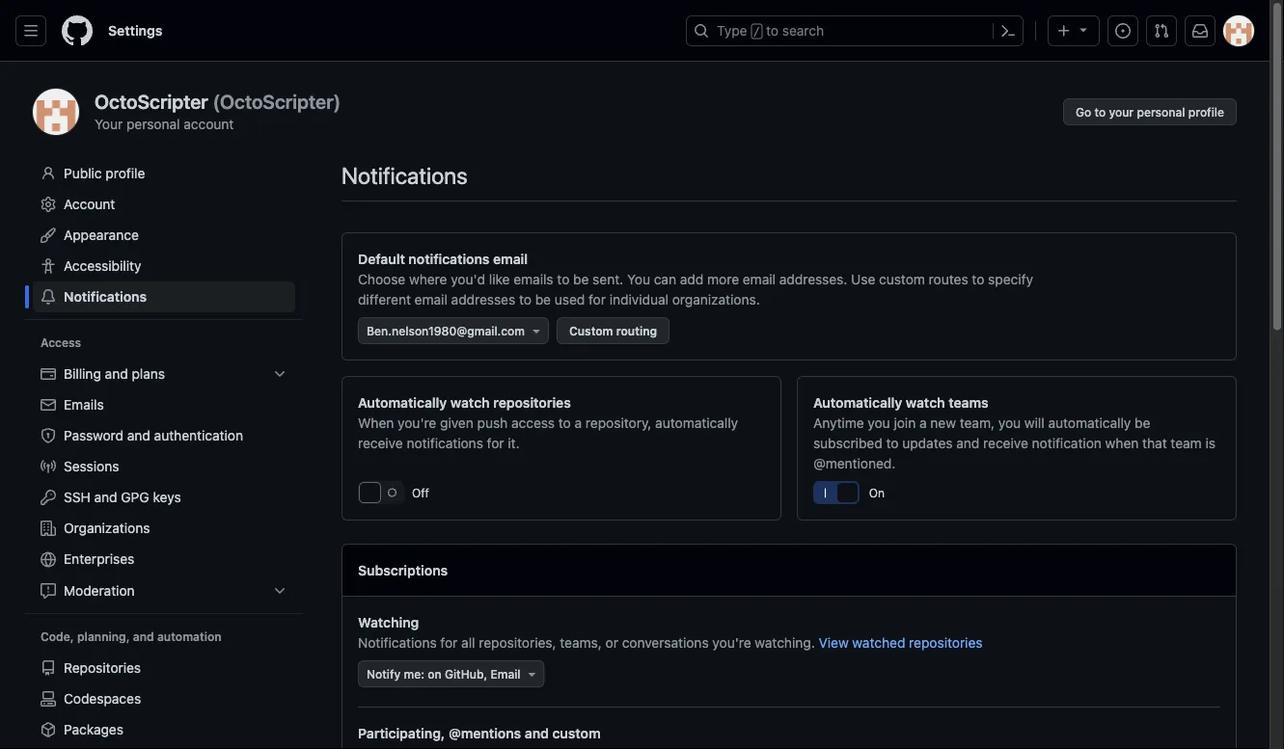 Task type: describe. For each thing, give the bounding box(es) containing it.
@mentioned.
[[813, 455, 896, 471]]

repositories
[[64, 661, 141, 676]]

account link
[[33, 189, 295, 220]]

1 horizontal spatial triangle down image
[[1076, 22, 1091, 37]]

sessions
[[64, 459, 119, 475]]

1 vertical spatial email
[[743, 271, 776, 287]]

billing and plans button
[[33, 359, 295, 390]]

to right / at the right top of page
[[766, 23, 779, 39]]

git pull request image
[[1154, 23, 1170, 39]]

your
[[1109, 105, 1134, 119]]

homepage image
[[62, 15, 93, 46]]

issue opened image
[[1115, 23, 1131, 39]]

watching
[[358, 615, 419, 631]]

subscriptions
[[358, 563, 448, 578]]

go
[[1076, 105, 1092, 119]]

view
[[819, 635, 849, 651]]

settings
[[108, 23, 162, 39]]

routes
[[929, 271, 968, 287]]

code,
[[41, 631, 74, 644]]

organizations link
[[33, 513, 295, 544]]

and inside dropdown button
[[105, 366, 128, 382]]

package image
[[41, 723, 56, 738]]

automatically watch teams anytime you join a new team, you will automatically be subscribed to updates and receive notification when that team is @mentioned.
[[813, 395, 1216, 471]]

to up used
[[557, 271, 570, 287]]

watching.
[[755, 635, 815, 651]]

participating, @mentions and custom
[[358, 726, 601, 742]]

mail image
[[41, 398, 56, 413]]

codespaces image
[[41, 692, 56, 707]]

participating,
[[358, 726, 445, 742]]

team
[[1171, 435, 1202, 451]]

team,
[[960, 415, 995, 431]]

notify me: on github, email
[[367, 668, 521, 681]]

type
[[717, 23, 747, 39]]

notifications inside notifications link
[[64, 289, 147, 305]]

@octoscripter image
[[33, 89, 79, 135]]

1 you from the left
[[868, 415, 890, 431]]

go to your personal profile
[[1076, 105, 1225, 119]]

settings link
[[100, 15, 170, 46]]

conversations
[[622, 635, 709, 651]]

personal for to
[[1137, 105, 1185, 119]]

you're inside watching notifications for all repositories, teams, or conversations you're watching. view watched repositories
[[713, 635, 751, 651]]

planning,
[[77, 631, 130, 644]]

repositories inside watching notifications for all repositories, teams, or conversations you're watching. view watched repositories
[[909, 635, 983, 651]]

1 horizontal spatial be
[[573, 271, 589, 287]]

(octoscripter)
[[213, 90, 341, 113]]

automatically for when
[[358, 395, 447, 411]]

view watched repositories link
[[819, 635, 983, 651]]

github,
[[445, 668, 487, 681]]

repositories link
[[33, 653, 295, 684]]

/
[[753, 25, 760, 39]]

0 vertical spatial notifications
[[342, 162, 468, 189]]

automatically watch repositories when you're given push access to a repository, automatically receive notifications for it.
[[358, 395, 738, 451]]

notifications inside watching notifications for all repositories, teams, or conversations you're watching. view watched repositories
[[358, 635, 437, 651]]

receive inside automatically watch repositories when you're given push access to a repository, automatically receive notifications for it.
[[358, 435, 403, 451]]

emails
[[64, 397, 104, 413]]

0 horizontal spatial profile
[[106, 165, 145, 181]]

ben.nelson1980@gmail.com button
[[358, 317, 549, 344]]

notifications image
[[1193, 23, 1208, 39]]

updates
[[902, 435, 953, 451]]

and inside automatically watch teams anytime you join a new team, you will automatically be subscribed to updates and receive notification when that team is @mentioned.
[[957, 435, 980, 451]]

personal for (octoscripter)
[[126, 116, 180, 132]]

search
[[782, 23, 824, 39]]

choose
[[358, 271, 406, 287]]

automatically for anytime
[[813, 395, 903, 411]]

where
[[409, 271, 447, 287]]

receive inside automatically watch teams anytime you join a new team, you will automatically be subscribed to updates and receive notification when that team is @mentioned.
[[983, 435, 1029, 451]]

profile inside 'link'
[[1189, 105, 1225, 119]]

is
[[1206, 435, 1216, 451]]

and up repositories 'link'
[[133, 631, 154, 644]]

account
[[184, 116, 234, 132]]

gpg
[[121, 490, 149, 506]]

ssh and gpg keys link
[[33, 482, 295, 513]]

subscribed
[[813, 435, 883, 451]]

0 horizontal spatial email
[[415, 291, 448, 307]]

notification
[[1032, 435, 1102, 451]]

organization image
[[41, 521, 56, 537]]

password and authentication link
[[33, 421, 295, 452]]

given
[[440, 415, 474, 431]]

more
[[707, 271, 739, 287]]

1 horizontal spatial email
[[493, 251, 528, 267]]

emails link
[[33, 390, 295, 421]]

moderation button
[[33, 576, 295, 607]]

repositories,
[[479, 635, 556, 651]]

to right the routes
[[972, 271, 985, 287]]

packages link
[[33, 715, 295, 746]]

appearance
[[64, 227, 139, 243]]

specify
[[988, 271, 1033, 287]]

public profile
[[64, 165, 145, 181]]

sessions link
[[33, 452, 295, 482]]

authentication
[[154, 428, 243, 444]]

ssh and gpg keys
[[64, 490, 181, 506]]

all
[[461, 635, 475, 651]]

that
[[1143, 435, 1167, 451]]

ssh
[[64, 490, 90, 506]]

you're inside automatically watch repositories when you're given push access to a repository, automatically receive notifications for it.
[[398, 415, 436, 431]]

broadcast image
[[41, 459, 56, 475]]

plus image
[[1057, 23, 1072, 39]]

individual
[[610, 291, 669, 307]]

your
[[95, 116, 123, 132]]



Task type: locate. For each thing, give the bounding box(es) containing it.
moderation
[[64, 583, 135, 599]]

triangle down image right "plus" image
[[1076, 22, 1091, 37]]

2 you from the left
[[999, 415, 1021, 431]]

0 horizontal spatial triangle down image
[[529, 323, 544, 339]]

and left plans
[[105, 366, 128, 382]]

off
[[412, 486, 429, 500]]

1 watch from the left
[[451, 395, 490, 411]]

when
[[1106, 435, 1139, 451]]

custom
[[879, 271, 925, 287], [552, 726, 601, 742]]

to right go
[[1095, 105, 1106, 119]]

anytime
[[813, 415, 864, 431]]

a
[[575, 415, 582, 431], [920, 415, 927, 431]]

paintbrush image
[[41, 228, 56, 243]]

for left it.
[[487, 435, 504, 451]]

custom
[[569, 324, 613, 338]]

1 horizontal spatial profile
[[1189, 105, 1225, 119]]

automatically inside automatically watch teams anytime you join a new team, you will automatically be subscribed to updates and receive notification when that team is @mentioned.
[[1048, 415, 1131, 431]]

2 a from the left
[[920, 415, 927, 431]]

2 watch from the left
[[906, 395, 945, 411]]

0 vertical spatial you're
[[398, 415, 436, 431]]

it.
[[508, 435, 520, 451]]

custom inside default notifications email choose where you'd like emails to be sent. you can add more email addresses. use custom routes to specify different email addresses to be used for individual organizations.
[[879, 271, 925, 287]]

organizations
[[64, 521, 150, 537]]

default
[[358, 251, 405, 267]]

account
[[64, 196, 115, 212]]

you
[[627, 271, 650, 287]]

repository,
[[586, 415, 652, 431]]

0 horizontal spatial automatically
[[358, 395, 447, 411]]

automatically inside automatically watch repositories when you're given push access to a repository, automatically receive notifications for it.
[[655, 415, 738, 431]]

you'd
[[451, 271, 485, 287]]

bell image
[[41, 289, 56, 305]]

automatically up when
[[358, 395, 447, 411]]

codespaces
[[64, 691, 141, 707]]

password
[[64, 428, 124, 444]]

1 horizontal spatial automatically
[[813, 395, 903, 411]]

1 horizontal spatial personal
[[1137, 105, 1185, 119]]

1 horizontal spatial watch
[[906, 395, 945, 411]]

watch up 'given'
[[451, 395, 490, 411]]

watching notifications for all repositories, teams, or conversations you're watching. view watched repositories
[[358, 615, 983, 651]]

emails
[[514, 271, 553, 287]]

0 horizontal spatial automatically
[[655, 415, 738, 431]]

0 horizontal spatial for
[[440, 635, 458, 651]]

person image
[[41, 166, 56, 181]]

0 vertical spatial for
[[589, 291, 606, 307]]

to inside 'link'
[[1095, 105, 1106, 119]]

1 automatically from the left
[[655, 415, 738, 431]]

2 automatically from the left
[[813, 395, 903, 411]]

custom routing link
[[557, 317, 670, 344]]

watch inside automatically watch teams anytime you join a new team, you will automatically be subscribed to updates and receive notification when that team is @mentioned.
[[906, 395, 945, 411]]

be up used
[[573, 271, 589, 287]]

notifications down 'given'
[[407, 435, 483, 451]]

profile
[[1189, 105, 1225, 119], [106, 165, 145, 181]]

automatically up notification
[[1048, 415, 1131, 431]]

accessibility link
[[33, 251, 295, 282]]

on
[[428, 668, 442, 681]]

gear image
[[41, 197, 56, 212]]

1 receive from the left
[[358, 435, 403, 451]]

0 vertical spatial be
[[573, 271, 589, 287]]

notifications down accessibility
[[64, 289, 147, 305]]

repositories inside automatically watch repositories when you're given push access to a repository, automatically receive notifications for it.
[[493, 395, 571, 411]]

watch up new
[[906, 395, 945, 411]]

automation
[[157, 631, 222, 644]]

0 horizontal spatial be
[[535, 291, 551, 307]]

personal inside octoscripter (octoscripter) your personal account
[[126, 116, 180, 132]]

teams,
[[560, 635, 602, 651]]

email down the where
[[415, 291, 448, 307]]

be up that at the right bottom
[[1135, 415, 1151, 431]]

and right @mentions in the bottom left of the page
[[525, 726, 549, 742]]

0 horizontal spatial receive
[[358, 435, 403, 451]]

1 a from the left
[[575, 415, 582, 431]]

organizations.
[[672, 291, 760, 307]]

enterprises link
[[33, 544, 295, 576]]

receive down team,
[[983, 435, 1029, 451]]

notifications link
[[33, 282, 295, 313]]

automatically inside automatically watch repositories when you're given push access to a repository, automatically receive notifications for it.
[[358, 395, 447, 411]]

0 vertical spatial triangle down image
[[1076, 22, 1091, 37]]

type / to search
[[717, 23, 824, 39]]

0 vertical spatial profile
[[1189, 105, 1225, 119]]

for down sent.
[[589, 291, 606, 307]]

keys
[[153, 490, 181, 506]]

notifications inside default notifications email choose where you'd like emails to be sent. you can add more email addresses. use custom routes to specify different email addresses to be used for individual organizations.
[[409, 251, 490, 267]]

use
[[851, 271, 876, 287]]

code, planning, and automation list
[[33, 653, 295, 750]]

used
[[555, 291, 585, 307]]

you're left 'given'
[[398, 415, 436, 431]]

and right ssh
[[94, 490, 117, 506]]

profile down notifications icon
[[1189, 105, 1225, 119]]

watch for push
[[451, 395, 490, 411]]

access
[[41, 336, 81, 350]]

1 vertical spatial you're
[[713, 635, 751, 651]]

2 horizontal spatial for
[[589, 291, 606, 307]]

accessibility image
[[41, 259, 56, 274]]

and inside "link"
[[94, 490, 117, 506]]

repositories right watched
[[909, 635, 983, 651]]

1 horizontal spatial for
[[487, 435, 504, 451]]

automatically right repository,
[[655, 415, 738, 431]]

and down team,
[[957, 435, 980, 451]]

1 vertical spatial repositories
[[909, 635, 983, 651]]

automatically inside automatically watch teams anytime you join a new team, you will automatically be subscribed to updates and receive notification when that team is @mentioned.
[[813, 395, 903, 411]]

notify
[[367, 668, 401, 681]]

1 vertical spatial notifications
[[64, 289, 147, 305]]

triangle down image inside ben.nelson1980@gmail.com popup button
[[529, 323, 544, 339]]

notifications down watching
[[358, 635, 437, 651]]

accessibility
[[64, 258, 141, 274]]

custom right the "use"
[[879, 271, 925, 287]]

for inside watching notifications for all repositories, teams, or conversations you're watching. view watched repositories
[[440, 635, 458, 651]]

public
[[64, 165, 102, 181]]

2 vertical spatial notifications
[[358, 635, 437, 651]]

2 automatically from the left
[[1048, 415, 1131, 431]]

key image
[[41, 490, 56, 506]]

or
[[606, 635, 618, 651]]

watched
[[852, 635, 906, 651]]

access list
[[33, 359, 295, 607]]

1 vertical spatial custom
[[552, 726, 601, 742]]

billing
[[64, 366, 101, 382]]

command palette image
[[1001, 23, 1016, 39]]

you're left watching. at the right of the page
[[713, 635, 751, 651]]

1 vertical spatial for
[[487, 435, 504, 451]]

2 vertical spatial email
[[415, 291, 448, 307]]

0 horizontal spatial personal
[[126, 116, 180, 132]]

to
[[766, 23, 779, 39], [1095, 105, 1106, 119], [557, 271, 570, 287], [972, 271, 985, 287], [519, 291, 532, 307], [559, 415, 571, 431], [886, 435, 899, 451]]

1 vertical spatial profile
[[106, 165, 145, 181]]

public profile link
[[33, 158, 295, 189]]

on
[[869, 486, 885, 500]]

new
[[931, 415, 956, 431]]

receive
[[358, 435, 403, 451], [983, 435, 1029, 451]]

automatically up anytime
[[813, 395, 903, 411]]

addresses.
[[779, 271, 848, 287]]

email up like
[[493, 251, 528, 267]]

personal down octoscripter
[[126, 116, 180, 132]]

email right more at the right top of the page
[[743, 271, 776, 287]]

0 vertical spatial email
[[493, 251, 528, 267]]

1 vertical spatial triangle down image
[[529, 323, 544, 339]]

triangle down image down emails
[[529, 323, 544, 339]]

2 horizontal spatial be
[[1135, 415, 1151, 431]]

globe image
[[41, 552, 56, 568]]

be down emails
[[535, 291, 551, 307]]

ben.nelson1980@gmail.com
[[367, 324, 525, 338]]

addresses
[[451, 291, 515, 307]]

0 horizontal spatial you
[[868, 415, 890, 431]]

@mentions
[[449, 726, 521, 742]]

0 horizontal spatial a
[[575, 415, 582, 431]]

you left join
[[868, 415, 890, 431]]

2 vertical spatial be
[[1135, 415, 1151, 431]]

0 vertical spatial repositories
[[493, 395, 571, 411]]

a inside automatically watch teams anytime you join a new team, you will automatically be subscribed to updates and receive notification when that team is @mentioned.
[[920, 415, 927, 431]]

1 horizontal spatial you're
[[713, 635, 751, 651]]

watch inside automatically watch repositories when you're given push access to a repository, automatically receive notifications for it.
[[451, 395, 490, 411]]

1 horizontal spatial you
[[999, 415, 1021, 431]]

a right join
[[920, 415, 927, 431]]

to down join
[[886, 435, 899, 451]]

watch
[[451, 395, 490, 411], [906, 395, 945, 411]]

repo image
[[41, 661, 56, 676]]

to inside automatically watch repositories when you're given push access to a repository, automatically receive notifications for it.
[[559, 415, 571, 431]]

personal
[[1137, 105, 1185, 119], [126, 116, 180, 132]]

different
[[358, 291, 411, 307]]

1 vertical spatial be
[[535, 291, 551, 307]]

0 horizontal spatial repositories
[[493, 395, 571, 411]]

a left repository,
[[575, 415, 582, 431]]

like
[[489, 271, 510, 287]]

to down emails
[[519, 291, 532, 307]]

triangle down image
[[1076, 22, 1091, 37], [529, 323, 544, 339]]

1 horizontal spatial custom
[[879, 271, 925, 287]]

automatically for will
[[1048, 415, 1131, 431]]

2 vertical spatial for
[[440, 635, 458, 651]]

automatically
[[655, 415, 738, 431], [1048, 415, 1131, 431]]

add
[[680, 271, 704, 287]]

packages
[[64, 722, 123, 738]]

and
[[105, 366, 128, 382], [127, 428, 150, 444], [957, 435, 980, 451], [94, 490, 117, 506], [133, 631, 154, 644], [525, 726, 549, 742]]

2 horizontal spatial email
[[743, 271, 776, 287]]

shield lock image
[[41, 428, 56, 444]]

email
[[493, 251, 528, 267], [743, 271, 776, 287], [415, 291, 448, 307]]

1 horizontal spatial repositories
[[909, 635, 983, 651]]

to inside automatically watch teams anytime you join a new team, you will automatically be subscribed to updates and receive notification when that team is @mentioned.
[[886, 435, 899, 451]]

password and authentication
[[64, 428, 243, 444]]

receive down when
[[358, 435, 403, 451]]

default notifications email choose where you'd like emails to be sent. you can add more email addresses. use custom routes to specify different email addresses to be used for individual organizations.
[[358, 251, 1033, 307]]

code, planning, and automation
[[41, 631, 222, 644]]

personal inside 'link'
[[1137, 105, 1185, 119]]

custom down teams,
[[552, 726, 601, 742]]

repositories up access
[[493, 395, 571, 411]]

a inside automatically watch repositories when you're given push access to a repository, automatically receive notifications for it.
[[575, 415, 582, 431]]

2 receive from the left
[[983, 435, 1029, 451]]

and down emails link at the bottom of the page
[[127, 428, 150, 444]]

notifications up "you'd"
[[409, 251, 490, 267]]

for inside automatically watch repositories when you're given push access to a repository, automatically receive notifications for it.
[[487, 435, 504, 451]]

will
[[1025, 415, 1045, 431]]

notifications up default
[[342, 162, 468, 189]]

0 vertical spatial custom
[[879, 271, 925, 287]]

be inside automatically watch teams anytime you join a new team, you will automatically be subscribed to updates and receive notification when that team is @mentioned.
[[1135, 415, 1151, 431]]

profile right public
[[106, 165, 145, 181]]

you left the 'will'
[[999, 415, 1021, 431]]

you're
[[398, 415, 436, 431], [713, 635, 751, 651]]

triangle down image
[[525, 667, 540, 682]]

be
[[573, 271, 589, 287], [535, 291, 551, 307], [1135, 415, 1151, 431]]

for inside default notifications email choose where you'd like emails to be sent. you can add more email addresses. use custom routes to specify different email addresses to be used for individual organizations.
[[589, 291, 606, 307]]

1 horizontal spatial receive
[[983, 435, 1029, 451]]

0 horizontal spatial watch
[[451, 395, 490, 411]]

access
[[511, 415, 555, 431]]

1 automatically from the left
[[358, 395, 447, 411]]

0 vertical spatial notifications
[[409, 251, 490, 267]]

0 horizontal spatial you're
[[398, 415, 436, 431]]

for left all
[[440, 635, 458, 651]]

to right access
[[559, 415, 571, 431]]

automatically for repository,
[[655, 415, 738, 431]]

routing
[[616, 324, 657, 338]]

push
[[477, 415, 508, 431]]

codespaces link
[[33, 684, 295, 715]]

1 horizontal spatial automatically
[[1048, 415, 1131, 431]]

custom routing
[[569, 324, 657, 338]]

0 horizontal spatial custom
[[552, 726, 601, 742]]

1 horizontal spatial a
[[920, 415, 927, 431]]

watch for a
[[906, 395, 945, 411]]

notifications inside automatically watch repositories when you're given push access to a repository, automatically receive notifications for it.
[[407, 435, 483, 451]]

personal right your
[[1137, 105, 1185, 119]]

enterprises
[[64, 551, 134, 567]]

1 vertical spatial notifications
[[407, 435, 483, 451]]

teams
[[949, 395, 989, 411]]



Task type: vqa. For each thing, say whether or not it's contained in the screenshot.
lock icon at the top left
no



